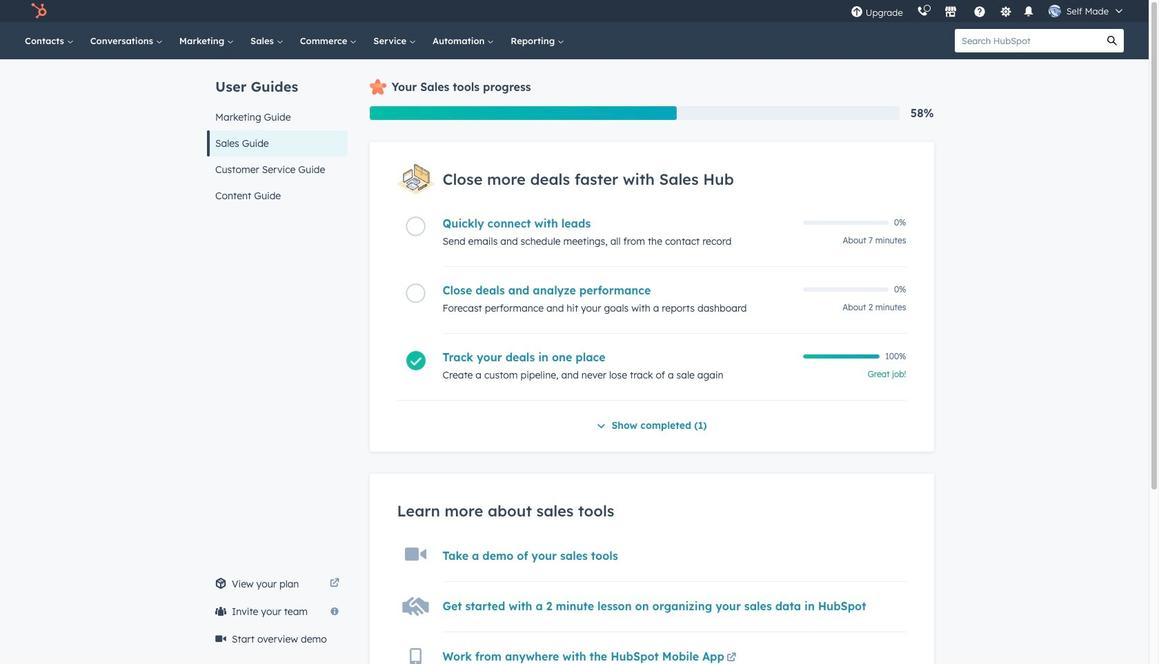 Task type: vqa. For each thing, say whether or not it's contained in the screenshot.
progress bar
yes



Task type: describe. For each thing, give the bounding box(es) containing it.
user guides element
[[207, 59, 348, 209]]

ruby anderson image
[[1049, 5, 1062, 17]]

Search HubSpot search field
[[955, 29, 1101, 52]]

marketplaces image
[[945, 6, 957, 19]]

[object object] complete progress bar
[[803, 355, 880, 359]]



Task type: locate. For each thing, give the bounding box(es) containing it.
link opens in a new window image
[[330, 576, 339, 593], [330, 579, 339, 590], [727, 651, 737, 665], [727, 654, 737, 664]]

menu
[[844, 0, 1133, 22]]

progress bar
[[370, 106, 677, 120]]



